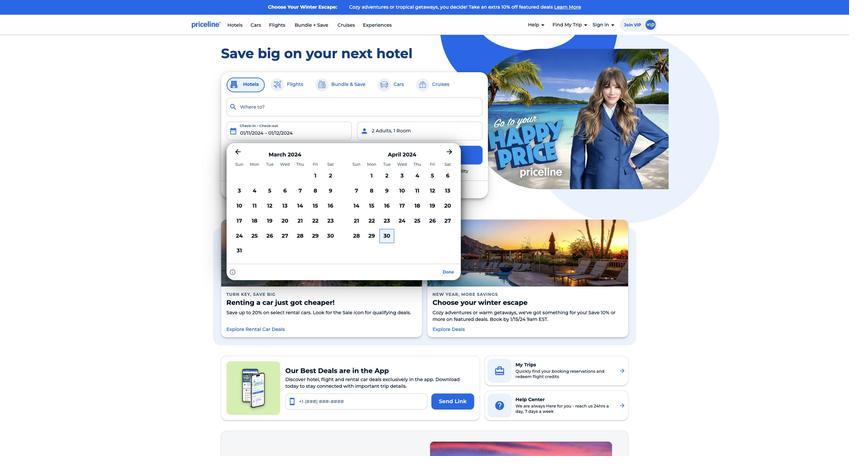 Task type: locate. For each thing, give the bounding box(es) containing it.
18 for april 2024
[[415, 203, 420, 209]]

for
[[444, 169, 449, 174], [326, 310, 332, 316], [365, 310, 372, 316], [570, 310, 576, 316], [558, 404, 563, 409]]

Check-in - Check-out field
[[227, 122, 352, 141]]

8 for april 2024
[[370, 188, 374, 194]]

app screenshot image
[[227, 362, 280, 416]]

1 23 button from the left
[[323, 214, 338, 229]]

your inside new year, more savings choose your winter escape cozy adventures or warm getaways, we've got something for you! save 10% or more on featured deals. book by 1/15/24 9am est.
[[461, 299, 477, 307]]

1 vertical spatial to
[[246, 310, 251, 316]]

6 button down show april 2024 icon
[[440, 169, 456, 184]]

for right here
[[558, 404, 563, 409]]

0 vertical spatial 6
[[446, 173, 450, 179]]

6 button left all
[[278, 184, 293, 199]]

got inside new year, more savings choose your winter escape cozy adventures or warm getaways, we've got something for you! save 10% or more on featured deals. book by 1/15/24 9am est.
[[534, 310, 542, 316]]

tue down march
[[266, 162, 274, 167]]

8 button right 'at' in the top left of the page
[[364, 184, 380, 199]]

booking
[[552, 369, 569, 374]]

car inside 'turn key, save big renting a car just got cheaper! save up to 20% on select rental cars. look for the sale icon for qualifying deals.'
[[263, 299, 274, 307]]

hotels inside button
[[243, 81, 259, 87]]

27 button for march 2024
[[278, 229, 293, 244]]

at
[[349, 187, 353, 193]]

savings
[[477, 292, 498, 297]]

fri for march 2024
[[313, 162, 318, 167]]

0 vertical spatial deals.
[[398, 310, 411, 316]]

1 horizontal spatial 5 button
[[425, 169, 440, 184]]

2 9 from the left
[[385, 188, 389, 194]]

mon for march 2024
[[250, 162, 259, 167]]

20 for march 2024
[[282, 218, 289, 224]]

2 28 from the left
[[353, 233, 360, 239]]

2 wed from the left
[[398, 162, 407, 167]]

26 for april 2024
[[430, 218, 436, 224]]

0 horizontal spatial 13
[[283, 203, 288, 209]]

you left the decide!
[[440, 4, 449, 10]]

24 button for april
[[395, 214, 410, 229]]

2 tue from the left
[[383, 162, 391, 167]]

save right you!
[[589, 310, 600, 316]]

27 for april 2024
[[445, 218, 451, 224]]

2 23 from the left
[[384, 218, 390, 224]]

0 horizontal spatial 14 button
[[293, 199, 308, 214]]

stay
[[306, 384, 316, 390]]

to left the 20%
[[246, 310, 251, 316]]

5 button for march 2024
[[262, 184, 278, 199]]

10%
[[502, 4, 511, 10], [601, 310, 610, 316]]

a
[[298, 153, 300, 158], [383, 169, 386, 174], [257, 299, 261, 307], [607, 404, 609, 409], [539, 410, 542, 415]]

10 button for april
[[395, 184, 410, 199]]

for left you!
[[570, 310, 576, 316]]

2 button up the hotels
[[323, 169, 338, 184]]

2 horizontal spatial 7
[[525, 410, 528, 415]]

in right sign
[[605, 22, 609, 28]]

0 vertical spatial 4
[[416, 173, 419, 179]]

cozy up more
[[433, 310, 444, 316]]

your left the winter
[[288, 4, 299, 10]]

turn key, save big renting a car just got cheaper! save up to 20% on select rental cars. look for the sale icon for qualifying deals.
[[227, 292, 411, 316]]

2 2 button from the left
[[380, 169, 395, 184]]

april
[[388, 152, 401, 158]]

1 button for march 2024
[[308, 169, 323, 184]]

choose
[[268, 4, 286, 10], [433, 299, 459, 307]]

11 button
[[410, 184, 425, 199], [247, 199, 262, 214]]

big
[[267, 292, 276, 297]]

1 horizontal spatial 8
[[370, 188, 374, 194]]

2 sat from the left
[[445, 162, 451, 167]]

book left by
[[490, 317, 502, 323]]

1 7 button from the left
[[293, 184, 308, 199]]

1 horizontal spatial the
[[361, 367, 373, 375]]

2 23 button from the left
[[380, 214, 395, 229]]

1 vertical spatial bundle
[[332, 81, 349, 87]]

join
[[625, 22, 633, 27]]

0 horizontal spatial 22 button
[[308, 214, 323, 229]]

13 button for april 2024
[[440, 184, 456, 199]]

deals. down warm
[[475, 317, 489, 323]]

4 button for march 2024
[[247, 184, 262, 199]]

for right icon
[[365, 310, 372, 316]]

7 button
[[293, 184, 308, 199], [349, 184, 364, 199]]

1 30 from the left
[[327, 233, 334, 239]]

1 for april 2024
[[371, 173, 373, 179]]

16 for march 2024
[[328, 203, 334, 209]]

1 horizontal spatial 25 button
[[410, 214, 425, 229]]

1 22 from the left
[[312, 218, 319, 224]]

something
[[543, 310, 569, 316]]

sun up book all of your hotels at once and save up to $625
[[353, 162, 361, 167]]

1 21 button from the left
[[293, 214, 308, 229]]

1 vertical spatial with
[[344, 384, 354, 390]]

2 horizontal spatial book
[[490, 317, 502, 323]]

3 for march
[[238, 188, 241, 194]]

flight up connected
[[321, 377, 334, 383]]

1 horizontal spatial 21 button
[[349, 214, 364, 229]]

rental
[[246, 327, 261, 333]]

2 sun from the left
[[353, 162, 361, 167]]

2 button up 'save'
[[380, 169, 395, 184]]

us
[[588, 404, 593, 409]]

9 left the hotels
[[329, 188, 333, 194]]

fri up cancellation
[[430, 162, 435, 167]]

23 button down 'save'
[[380, 214, 395, 229]]

redeem
[[516, 375, 532, 380]]

12 for march 2024
[[267, 203, 273, 209]]

featured right "off"
[[519, 4, 540, 10]]

find inside find my trip dropdown button
[[553, 22, 564, 28]]

2 22 button from the left
[[364, 214, 380, 229]]

0 horizontal spatial your
[[288, 4, 299, 10]]

2 button for march 2024
[[323, 169, 338, 184]]

4
[[416, 173, 419, 179], [253, 188, 257, 194]]

1 23 from the left
[[328, 218, 334, 224]]

30 button
[[323, 229, 338, 244], [380, 229, 395, 244]]

27 for march 2024
[[282, 233, 288, 239]]

1 1 button from the left
[[308, 169, 323, 184]]

1 vertical spatial my
[[516, 362, 523, 368]]

deals inside our best deals are in the app discover hotel, flight and rental car deals exclusively in the app. download today to stay connected with important trip details.
[[369, 377, 382, 383]]

1 horizontal spatial 10 button
[[395, 184, 410, 199]]

0 horizontal spatial tue
[[266, 162, 274, 167]]

17 for april
[[400, 203, 405, 209]]

thu down add a car at the left
[[296, 162, 304, 167]]

book left all
[[295, 187, 307, 193]]

19
[[430, 203, 436, 209], [267, 218, 273, 224]]

23 for april 2024
[[384, 218, 390, 224]]

renting
[[227, 299, 255, 307]]

the left "sale"
[[334, 310, 342, 316]]

day,
[[516, 410, 524, 415]]

2 28 button from the left
[[349, 229, 364, 244]]

1 vertical spatial +
[[259, 152, 262, 158]]

2 vertical spatial to
[[300, 384, 305, 390]]

24 button up 31
[[232, 229, 247, 244]]

18 for march 2024
[[252, 218, 258, 224]]

2 2024 from the left
[[403, 152, 417, 158]]

1 15 from the left
[[313, 203, 318, 209]]

or left tropical
[[390, 4, 395, 10]]

21 for april 2024
[[354, 218, 359, 224]]

flight inside my trips quickly find your booking reservations and redeem flight credits
[[533, 375, 544, 380]]

with
[[398, 169, 408, 174], [344, 384, 354, 390]]

25 button
[[410, 214, 425, 229], [247, 229, 262, 244]]

0 vertical spatial car
[[301, 153, 308, 158]]

cozy up cruises link on the left of the page
[[349, 4, 361, 10]]

None field
[[227, 98, 483, 116]]

1 fri from the left
[[313, 162, 318, 167]]

16 button down 'save'
[[380, 199, 395, 214]]

11
[[415, 188, 420, 194], [253, 203, 257, 209]]

0 horizontal spatial 20
[[282, 218, 289, 224]]

0 horizontal spatial 1 button
[[308, 169, 323, 184]]

for inside the help center we are always here for you - reach us 24hrs a day, 7 days a week
[[558, 404, 563, 409]]

cheaper!
[[304, 299, 335, 307]]

cars link
[[251, 22, 261, 28]]

1 vertical spatial rental
[[346, 377, 360, 383]]

1 vertical spatial 3
[[238, 188, 241, 194]]

2 22 from the left
[[369, 218, 375, 224]]

17 button up 31
[[232, 214, 247, 229]]

1 horizontal spatial 28 button
[[349, 229, 364, 244]]

5 button for april 2024
[[425, 169, 440, 184]]

16 down the hotels
[[328, 203, 334, 209]]

a inside 'turn key, save big renting a car just got cheaper! save up to 20% on select rental cars. look for the sale icon for qualifying deals.'
[[257, 299, 261, 307]]

7 inside the help center we are always here for you - reach us 24hrs a day, 7 days a week
[[525, 410, 528, 415]]

1 horizontal spatial 10
[[400, 188, 405, 194]]

24
[[399, 218, 406, 224], [236, 233, 243, 239]]

tue down april
[[383, 162, 391, 167]]

2 30 from the left
[[384, 233, 391, 239]]

arrowright image
[[619, 403, 626, 410]]

0 horizontal spatial the
[[334, 310, 342, 316]]

9 button for march 2024
[[323, 184, 338, 199]]

2 29 button from the left
[[364, 229, 380, 244]]

0 vertical spatial 17
[[400, 203, 405, 209]]

7 for march 2024
[[299, 188, 302, 194]]

with inside our best deals are in the app discover hotel, flight and rental car deals exclusively in the app. download today to stay connected with important trip details.
[[344, 384, 354, 390]]

wed down the april 2024
[[398, 162, 407, 167]]

2 up book all of your hotels at once and save up to $625
[[329, 173, 332, 179]]

1 explore from the left
[[227, 327, 244, 333]]

0 horizontal spatial 10%
[[502, 4, 511, 10]]

book inside new year, more savings choose your winter escape cozy adventures or warm getaways, we've got something for you! save 10% or more on featured deals. book by 1/15/24 9am est.
[[490, 317, 502, 323]]

1 horizontal spatial 19 button
[[425, 199, 440, 214]]

save
[[317, 22, 328, 28], [221, 45, 254, 61], [355, 81, 366, 87], [263, 152, 275, 158], [227, 310, 238, 316], [589, 310, 600, 316]]

1 horizontal spatial tue
[[383, 162, 391, 167]]

trip
[[381, 384, 389, 390]]

rental inside our best deals are in the app discover hotel, flight and rental car deals exclusively in the app. download today to stay connected with important trip details.
[[346, 377, 360, 383]]

featured
[[519, 4, 540, 10], [454, 317, 474, 323]]

1 horizontal spatial 2 button
[[380, 169, 395, 184]]

21 button for april 2024
[[349, 214, 364, 229]]

wed for march
[[280, 162, 290, 167]]

my left trip
[[565, 22, 572, 28]]

22 button for april 2024
[[364, 214, 380, 229]]

on right big at the top of page
[[284, 45, 302, 61]]

14
[[297, 203, 303, 209], [354, 203, 360, 209]]

10 button
[[395, 184, 410, 199], [232, 199, 247, 214]]

more
[[569, 4, 581, 10]]

are inside the help center we are always here for you - reach us 24hrs a day, 7 days a week
[[524, 404, 530, 409]]

1 vertical spatial 6
[[283, 188, 287, 194]]

1 8 from the left
[[314, 188, 317, 194]]

1 vertical spatial 25
[[252, 233, 258, 239]]

0 horizontal spatial 5
[[268, 188, 272, 194]]

car down big
[[263, 299, 274, 307]]

23 button for april 2024
[[380, 214, 395, 229]]

got up 9am
[[534, 310, 542, 316]]

up
[[390, 187, 396, 193], [239, 310, 245, 316]]

1 button up 'save'
[[364, 169, 380, 184]]

1 2 from the left
[[329, 173, 332, 179]]

1 horizontal spatial 1 button
[[364, 169, 380, 184]]

1 mon from the left
[[250, 162, 259, 167]]

1 1 from the left
[[315, 173, 317, 179]]

sign in
[[593, 22, 609, 28]]

2 button for april 2024
[[380, 169, 395, 184]]

week
[[543, 410, 554, 415]]

2 mon from the left
[[367, 162, 377, 167]]

you
[[440, 4, 449, 10], [564, 404, 572, 409]]

16 down 'save'
[[384, 203, 390, 209]]

2 30 button from the left
[[380, 229, 395, 244]]

find your hotel button
[[357, 146, 483, 165]]

0 horizontal spatial with
[[344, 384, 354, 390]]

1 sat from the left
[[328, 162, 334, 167]]

6 left all
[[283, 188, 287, 194]]

0 horizontal spatial find
[[398, 152, 411, 158]]

15 button down 'save'
[[364, 199, 380, 214]]

1 14 button from the left
[[293, 199, 308, 214]]

our
[[286, 367, 299, 375]]

13 for april 2024
[[445, 188, 451, 194]]

1 horizontal spatial cars
[[394, 81, 404, 87]]

21
[[298, 218, 303, 224], [354, 218, 359, 224]]

1 horizontal spatial flight
[[533, 375, 544, 380]]

7
[[299, 188, 302, 194], [355, 188, 358, 194], [525, 410, 528, 415]]

1 14 from the left
[[297, 203, 303, 209]]

7 button right the hotels
[[349, 184, 364, 199]]

9 button left $625
[[380, 184, 395, 199]]

11 for april 2024
[[415, 188, 420, 194]]

save big on your next hotel
[[221, 45, 413, 61]]

2 14 from the left
[[354, 203, 360, 209]]

0 horizontal spatial 23
[[328, 218, 334, 224]]

26 button for march 2024
[[262, 229, 278, 244]]

deals. inside new year, more savings choose your winter escape cozy adventures or warm getaways, we've got something for you! save 10% or more on featured deals. book by 1/15/24 9am est.
[[475, 317, 489, 323]]

on
[[284, 45, 302, 61], [263, 310, 270, 316], [447, 317, 453, 323]]

1 horizontal spatial 17 button
[[395, 199, 410, 214]]

1 2024 from the left
[[288, 152, 301, 158]]

adventures inside new year, more savings choose your winter escape cozy adventures or warm getaways, we've got something for you! save 10% or more on featured deals. book by 1/15/24 9am est.
[[445, 310, 472, 316]]

the left app.
[[415, 377, 423, 383]]

+ down the winter
[[313, 22, 316, 28]]

1 2 button from the left
[[323, 169, 338, 184]]

1 vertical spatial 18
[[252, 218, 258, 224]]

22 button for march 2024
[[308, 214, 323, 229]]

warm
[[479, 310, 493, 316]]

22 for march 2024
[[312, 218, 319, 224]]

cars button
[[377, 78, 410, 92]]

join vip link
[[620, 18, 660, 31]]

2 21 from the left
[[354, 218, 359, 224]]

1 vertical spatial 20
[[282, 218, 289, 224]]

2 7 button from the left
[[349, 184, 364, 199]]

for inside new year, more savings choose your winter escape cozy adventures or warm getaways, we've got something for you! save 10% or more on featured deals. book by 1/15/24 9am est.
[[570, 310, 576, 316]]

1 vertical spatial deals
[[369, 377, 382, 383]]

2 explore from the left
[[433, 327, 451, 333]]

fri
[[313, 162, 318, 167], [430, 162, 435, 167]]

2 fri from the left
[[430, 162, 435, 167]]

1 horizontal spatial 23 button
[[380, 214, 395, 229]]

find down learn
[[553, 22, 564, 28]]

1 horizontal spatial 20
[[445, 203, 451, 209]]

0 horizontal spatial 24 button
[[232, 229, 247, 244]]

your for find
[[412, 152, 425, 158]]

0 horizontal spatial 7 button
[[293, 184, 308, 199]]

1 vertical spatial featured
[[454, 317, 474, 323]]

20 button
[[440, 199, 456, 214], [278, 214, 293, 229]]

book
[[372, 169, 382, 174], [295, 187, 307, 193], [490, 317, 502, 323]]

1 9 button from the left
[[323, 184, 338, 199]]

0 vertical spatial your
[[288, 4, 299, 10]]

1 vertical spatial cozy
[[433, 310, 444, 316]]

cars
[[251, 22, 261, 28], [394, 81, 404, 87]]

hotel down april
[[387, 169, 397, 174]]

wed down march 2024
[[280, 162, 290, 167]]

2 14 button from the left
[[349, 199, 364, 214]]

find my trip button
[[553, 16, 588, 34]]

2 16 button from the left
[[380, 199, 395, 214]]

on inside 'turn key, save big renting a car just got cheaper! save up to 20% on select rental cars. look for the sale icon for qualifying deals.'
[[263, 310, 270, 316]]

2 thu from the left
[[414, 162, 421, 167]]

done
[[443, 270, 454, 275]]

21 button
[[293, 214, 308, 229], [349, 214, 364, 229]]

1 horizontal spatial choose
[[433, 299, 459, 307]]

traveler selection text field
[[357, 122, 483, 141]]

10 button for march
[[232, 199, 247, 214]]

1 button
[[308, 169, 323, 184], [364, 169, 380, 184]]

3 button for march
[[232, 184, 247, 199]]

connected
[[317, 384, 342, 390]]

your inside "button"
[[412, 152, 425, 158]]

1 vertical spatial deals.
[[475, 317, 489, 323]]

9 button right of
[[323, 184, 338, 199]]

0 horizontal spatial in
[[353, 367, 359, 375]]

1 15 button from the left
[[308, 199, 323, 214]]

flight inside our best deals are in the app discover hotel, flight and rental car deals exclusively in the app. download today to stay connected with important trip details.
[[321, 377, 334, 383]]

2 16 from the left
[[384, 203, 390, 209]]

21 button for march 2024
[[293, 214, 308, 229]]

1 28 from the left
[[297, 233, 304, 239]]

9 button for april 2024
[[380, 184, 395, 199]]

1 16 from the left
[[328, 203, 334, 209]]

24 button for march
[[232, 229, 247, 244]]

7 button for april 2024
[[349, 184, 364, 199]]

are for we
[[524, 404, 530, 409]]

2 up 'save'
[[386, 173, 389, 179]]

on up explore deals
[[447, 317, 453, 323]]

15 button for march 2024
[[308, 199, 323, 214]]

0 vertical spatial and
[[368, 187, 377, 193]]

sun down show january 2024 icon at top left
[[236, 162, 244, 167]]

8 right all
[[314, 188, 317, 194]]

20 button for april 2024
[[440, 199, 456, 214]]

1 button up of
[[308, 169, 323, 184]]

we've
[[519, 310, 532, 316]]

2 2 from the left
[[386, 173, 389, 179]]

types of travel tab list
[[227, 78, 483, 92]]

sat for march 2024
[[328, 162, 334, 167]]

17 button
[[395, 199, 410, 214], [232, 214, 247, 229]]

10% right you!
[[601, 310, 610, 316]]

1 29 from the left
[[312, 233, 319, 239]]

and right reservations
[[597, 369, 605, 374]]

rental up important
[[346, 377, 360, 383]]

1 up of
[[315, 173, 317, 179]]

0 horizontal spatial 19 button
[[262, 214, 278, 229]]

2 vertical spatial bundle
[[240, 152, 258, 158]]

0 horizontal spatial 26
[[267, 233, 273, 239]]

2 horizontal spatial on
[[447, 317, 453, 323]]

2 9 button from the left
[[380, 184, 395, 199]]

send
[[439, 399, 453, 405]]

1 tue from the left
[[266, 162, 274, 167]]

cozy
[[349, 4, 361, 10], [433, 310, 444, 316]]

0 horizontal spatial explore
[[227, 327, 244, 333]]

bundle left march
[[240, 152, 258, 158]]

12 button for april 2024
[[425, 184, 440, 199]]

7 left all
[[299, 188, 302, 194]]

16 button down the hotels
[[323, 199, 338, 214]]

exclusively
[[383, 377, 408, 383]]

1 horizontal spatial 7
[[355, 188, 358, 194]]

sun for april
[[353, 162, 361, 167]]

+
[[313, 22, 316, 28], [259, 152, 262, 158]]

are inside our best deals are in the app discover hotel, flight and rental car deals exclusively in the app. download today to stay connected with important trip details.
[[340, 367, 351, 375]]

15 down "book all of your hotels at once and save up to $625" link
[[369, 203, 375, 209]]

12 button for march 2024
[[262, 199, 278, 214]]

2 15 button from the left
[[364, 199, 380, 214]]

find inside find your hotel "button"
[[398, 152, 411, 158]]

thu up book a hotel with free cancellation for flexibility
[[414, 162, 421, 167]]

1 horizontal spatial 18
[[415, 203, 420, 209]]

1 wed from the left
[[280, 162, 290, 167]]

in up important
[[353, 367, 359, 375]]

24 button
[[395, 214, 410, 229], [232, 229, 247, 244]]

save down 'renting'
[[227, 310, 238, 316]]

winter
[[479, 299, 501, 307]]

experiences
[[363, 22, 392, 28]]

find up free
[[398, 152, 411, 158]]

24 up 31
[[236, 233, 243, 239]]

0 vertical spatial 5
[[431, 173, 434, 179]]

25 button for april 2024
[[410, 214, 425, 229]]

29 button for april 2024
[[364, 229, 380, 244]]

1 sun from the left
[[236, 162, 244, 167]]

help for help
[[528, 22, 540, 28]]

5
[[431, 173, 434, 179], [268, 188, 272, 194]]

0 horizontal spatial 4
[[253, 188, 257, 194]]

0 vertical spatial cruises
[[338, 22, 355, 28]]

6 for march 2024
[[283, 188, 287, 194]]

choose down year,
[[433, 299, 459, 307]]

11 for march 2024
[[253, 203, 257, 209]]

for left flexibility
[[444, 169, 449, 174]]

1 28 button from the left
[[293, 229, 308, 244]]

2 1 from the left
[[371, 173, 373, 179]]

1 horizontal spatial 9 button
[[380, 184, 395, 199]]

0 horizontal spatial cars
[[251, 22, 261, 28]]

10% left "off"
[[502, 4, 511, 10]]

2 21 button from the left
[[349, 214, 364, 229]]

8 button for april 2024
[[364, 184, 380, 199]]

2 8 from the left
[[370, 188, 374, 194]]

save right &
[[355, 81, 366, 87]]

1 22 button from the left
[[308, 214, 323, 229]]

explore rental car deals link
[[227, 327, 417, 333]]

choose inside new year, more savings choose your winter escape cozy adventures or warm getaways, we've got something for you! save 10% or more on featured deals. book by 1/15/24 9am est.
[[433, 299, 459, 307]]

4 button
[[410, 169, 425, 184], [247, 184, 262, 199]]

in
[[605, 22, 609, 28], [353, 367, 359, 375], [409, 377, 414, 383]]

1 16 button from the left
[[323, 199, 338, 214]]

20
[[445, 203, 451, 209], [282, 218, 289, 224]]

1 horizontal spatial 27 button
[[440, 214, 456, 229]]

1 30 button from the left
[[323, 229, 338, 244]]

send link button
[[432, 394, 474, 410]]

0 horizontal spatial you
[[440, 4, 449, 10]]

21 for march 2024
[[298, 218, 303, 224]]

2 vertical spatial on
[[447, 317, 453, 323]]

1 horizontal spatial 21
[[354, 218, 359, 224]]

23 down 'save'
[[384, 218, 390, 224]]

1 vertical spatial 10
[[237, 203, 242, 209]]

1 horizontal spatial fri
[[430, 162, 435, 167]]

22 button
[[308, 214, 323, 229], [364, 214, 380, 229]]

3 button
[[395, 169, 410, 184], [232, 184, 247, 199]]

1 vertical spatial 11
[[253, 203, 257, 209]]

up right 'save'
[[390, 187, 396, 193]]

cruises inside button
[[432, 81, 450, 87]]

icon
[[354, 310, 364, 316]]

1 horizontal spatial cozy
[[433, 310, 444, 316]]

2 horizontal spatial and
[[597, 369, 605, 374]]

1 for march 2024
[[315, 173, 317, 179]]

0 horizontal spatial flights
[[269, 22, 286, 28]]

you left the -
[[564, 404, 572, 409]]

look
[[313, 310, 325, 316]]

explore
[[227, 327, 244, 333], [433, 327, 451, 333]]

1 9 from the left
[[329, 188, 333, 194]]

1 21 from the left
[[298, 218, 303, 224]]

help inside the help center we are always here for you - reach us 24hrs a day, 7 days a week
[[516, 397, 527, 403]]

7 right 'at' in the top left of the page
[[355, 188, 358, 194]]

with left free
[[398, 169, 408, 174]]

17 button down $625
[[395, 199, 410, 214]]

adventures up experiences link
[[362, 4, 389, 10]]

2 15 from the left
[[369, 203, 375, 209]]

1 vertical spatial 27
[[282, 233, 288, 239]]

rental left the cars.
[[286, 310, 300, 316]]

4 button for april 2024
[[410, 169, 425, 184]]

deals up important
[[369, 377, 382, 383]]

1 horizontal spatial you
[[564, 404, 572, 409]]

are
[[340, 367, 351, 375], [524, 404, 530, 409]]

20 button for march 2024
[[278, 214, 293, 229]]

wed for april
[[398, 162, 407, 167]]

1 vertical spatial hotels
[[243, 81, 259, 87]]

2024 right march
[[288, 152, 301, 158]]

2 1 button from the left
[[364, 169, 380, 184]]

to left stay
[[300, 384, 305, 390]]

find
[[553, 22, 564, 28], [398, 152, 411, 158]]

28 button
[[293, 229, 308, 244], [349, 229, 364, 244]]

help inside dropdown button
[[528, 22, 540, 28]]

your down bundle + save link
[[306, 45, 338, 61]]

1 vertical spatial 10%
[[601, 310, 610, 316]]

2 vertical spatial in
[[409, 377, 414, 383]]

1 horizontal spatial 19
[[430, 203, 436, 209]]

up inside 'turn key, save big renting a car just got cheaper! save up to 20% on select rental cars. look for the sale icon for qualifying deals.'
[[239, 310, 245, 316]]

or left warm
[[473, 310, 478, 316]]

find for find my trip
[[553, 22, 564, 28]]

14 for march 2024
[[297, 203, 303, 209]]

10 for march
[[237, 203, 242, 209]]

1 horizontal spatial 29
[[369, 233, 375, 239]]

show april 2024 image
[[446, 148, 454, 156]]

1 horizontal spatial 14
[[354, 203, 360, 209]]

find
[[533, 369, 541, 374]]

thu for march 2024
[[296, 162, 304, 167]]

a down always
[[539, 410, 542, 415]]

flight down find
[[533, 375, 544, 380]]

15 button down of
[[308, 199, 323, 214]]

1 thu from the left
[[296, 162, 304, 167]]

featured inside new year, more savings choose your winter escape cozy adventures or warm getaways, we've got something for you! save 10% or more on featured deals. book by 1/15/24 9am est.
[[454, 317, 474, 323]]

up down 'renting'
[[239, 310, 245, 316]]

deals for app
[[369, 377, 382, 383]]

0 horizontal spatial 23 button
[[323, 214, 338, 229]]

24 button down $625
[[395, 214, 410, 229]]

hotel up cars button
[[377, 45, 413, 61]]

bundle down the 'choose your winter escape:'
[[295, 22, 312, 28]]

2024 for april 2024
[[403, 152, 417, 158]]

17 button for march
[[232, 214, 247, 229]]

your up credits
[[542, 369, 551, 374]]

0 horizontal spatial help
[[516, 397, 527, 403]]

1 8 button from the left
[[308, 184, 323, 199]]

0 vertical spatial my
[[565, 22, 572, 28]]

24 for march
[[236, 233, 243, 239]]

2 8 button from the left
[[364, 184, 380, 199]]

1 horizontal spatial cruises
[[432, 81, 450, 87]]

1 29 button from the left
[[308, 229, 323, 244]]

and inside my trips quickly find your booking reservations and redeem flight credits
[[597, 369, 605, 374]]

0 horizontal spatial 2024
[[288, 152, 301, 158]]

book up 'save'
[[372, 169, 382, 174]]

getaways, inside new year, more savings choose your winter escape cozy adventures or warm getaways, we've got something for you! save 10% or more on featured deals. book by 1/15/24 9am est.
[[494, 310, 518, 316]]

1 horizontal spatial 6 button
[[440, 169, 456, 184]]

22 for april 2024
[[369, 218, 375, 224]]

your left hotel
[[412, 152, 425, 158]]

2 29 from the left
[[369, 233, 375, 239]]

8 left 'save'
[[370, 188, 374, 194]]

0 horizontal spatial choose
[[268, 4, 286, 10]]



Task type: describe. For each thing, give the bounding box(es) containing it.
escape
[[503, 299, 528, 307]]

sign
[[593, 22, 604, 28]]

0 vertical spatial hotel
[[377, 45, 413, 61]]

flexibility
[[450, 169, 468, 174]]

a right add
[[298, 153, 300, 158]]

30 button for march 2024
[[323, 229, 338, 244]]

9 for march 2024
[[329, 188, 333, 194]]

app
[[375, 367, 389, 375]]

we
[[516, 404, 523, 409]]

center
[[529, 397, 545, 403]]

car inside our best deals are in the app discover hotel, flight and rental car deals exclusively in the app. download today to stay connected with important trip details.
[[361, 377, 368, 383]]

explore for choose your winter escape
[[433, 327, 451, 333]]

save inside button
[[355, 81, 366, 87]]

help button
[[528, 16, 545, 34]]

show january 2024 image
[[234, 148, 242, 156]]

the inside 'turn key, save big renting a car just got cheaper! save up to 20% on select rental cars. look for the sale icon for qualifying deals.'
[[334, 310, 342, 316]]

1 horizontal spatial +
[[313, 22, 316, 28]]

always
[[532, 404, 545, 409]]

my trips quickly find your booking reservations and redeem flight credits
[[516, 362, 605, 380]]

28 button for april 2024
[[349, 229, 364, 244]]

experiences link
[[363, 22, 392, 28]]

1 horizontal spatial bundle + save
[[294, 22, 330, 28]]

link
[[455, 399, 467, 405]]

sun for march
[[236, 162, 244, 167]]

on inside new year, more savings choose your winter escape cozy adventures or warm getaways, we've got something for you! save 10% or more on featured deals. book by 1/15/24 9am est.
[[447, 317, 453, 323]]

help center we are always here for you - reach us 24hrs a day, 7 days a week
[[516, 397, 609, 415]]

13 for march 2024
[[283, 203, 288, 209]]

vip badge icon image
[[646, 20, 656, 30]]

winter
[[300, 4, 317, 10]]

download
[[436, 377, 460, 383]]

3 button for april
[[395, 169, 410, 184]]

1 button for april 2024
[[364, 169, 380, 184]]

25 button for march 2024
[[247, 229, 262, 244]]

big
[[258, 45, 281, 61]]

23 button for march 2024
[[323, 214, 338, 229]]

16 for april 2024
[[384, 203, 390, 209]]

rental inside 'turn key, save big renting a car just got cheaper! save up to 20% on select rental cars. look for the sale icon for qualifying deals.'
[[286, 310, 300, 316]]

1 horizontal spatial or
[[473, 310, 478, 316]]

cars inside button
[[394, 81, 404, 87]]

a right 24hrs
[[607, 404, 609, 409]]

book for book all of your hotels at once and save up to $625
[[295, 187, 307, 193]]

1 vertical spatial in
[[353, 367, 359, 375]]

11 button for march 2024
[[247, 199, 262, 214]]

25 for march 2024
[[252, 233, 258, 239]]

31
[[237, 248, 242, 254]]

find your hotel
[[398, 152, 442, 158]]

20 for april 2024
[[445, 203, 451, 209]]

+1 (###) ###-#### field
[[286, 394, 428, 410]]

today
[[286, 384, 299, 390]]

an
[[481, 4, 487, 10]]

0 vertical spatial choose
[[268, 4, 286, 10]]

18 button for march 2024
[[247, 214, 262, 229]]

for right look
[[326, 310, 332, 316]]

Where to? field
[[227, 98, 483, 116]]

sign in button
[[593, 16, 615, 34]]

30 for april 2024
[[384, 233, 391, 239]]

0 horizontal spatial bundle + save
[[240, 152, 275, 158]]

choose your winter escape:
[[268, 4, 339, 10]]

hotels
[[333, 187, 347, 193]]

got inside 'turn key, save big renting a car just got cheaper! save up to 20% on select rental cars. look for the sale icon for qualifying deals.'
[[290, 299, 302, 307]]

0 horizontal spatial +
[[259, 152, 262, 158]]

bundle & save button
[[315, 78, 372, 92]]

cozy adventures or tropical getaways, you decide! take an extra 10% off featured deals learn more
[[349, 4, 581, 10]]

7 for april 2024
[[355, 188, 358, 194]]

4 for march 2024
[[253, 188, 257, 194]]

1 vertical spatial hotel
[[387, 169, 397, 174]]

19 for march 2024
[[267, 218, 273, 224]]

save left add
[[263, 152, 275, 158]]

and for once
[[368, 187, 377, 193]]

29 button for march 2024
[[308, 229, 323, 244]]

27 button for april 2024
[[440, 214, 456, 229]]

28 for march 2024
[[297, 233, 304, 239]]

year,
[[446, 292, 460, 297]]

save down hotels link
[[221, 45, 254, 61]]

7 button for march 2024
[[293, 184, 308, 199]]

2 horizontal spatial or
[[611, 310, 616, 316]]

hotels button
[[227, 78, 265, 92]]

quickly
[[516, 369, 531, 374]]

17 for march
[[237, 218, 242, 224]]

deals inside our best deals are in the app discover hotel, flight and rental car deals exclusively in the app. download today to stay connected with important trip details.
[[318, 367, 338, 375]]

and for reservations
[[597, 369, 605, 374]]

0 horizontal spatial or
[[390, 4, 395, 10]]

you inside the help center we are always here for you - reach us 24hrs a day, 7 days a week
[[564, 404, 572, 409]]

cancellation
[[418, 169, 442, 174]]

decide!
[[450, 4, 468, 10]]

31 button
[[232, 244, 247, 259]]

18 button for april 2024
[[410, 199, 425, 214]]

23 for march 2024
[[328, 218, 334, 224]]

flights inside "flights" button
[[287, 81, 303, 87]]

6 for april 2024
[[446, 173, 450, 179]]

15 button for april 2024
[[364, 199, 380, 214]]

0 vertical spatial featured
[[519, 4, 540, 10]]

bundle inside bundle & save button
[[332, 81, 349, 87]]

1 vertical spatial the
[[361, 367, 373, 375]]

9am
[[527, 317, 538, 323]]

28 button for march 2024
[[293, 229, 308, 244]]

6 button for april 2024
[[440, 169, 456, 184]]

help for help center we are always here for you - reach us 24hrs a day, 7 days a week
[[516, 397, 527, 403]]

29 for april 2024
[[369, 233, 375, 239]]

priceline.com home image
[[192, 21, 221, 28]]

8 for march 2024
[[314, 188, 317, 194]]

19 button for april 2024
[[425, 199, 440, 214]]

19 for april 2024
[[430, 203, 436, 209]]

flight for deals
[[321, 377, 334, 383]]

10 for april
[[400, 188, 405, 194]]

your right of
[[321, 187, 332, 193]]

cozy inside new year, more savings choose your winter escape cozy adventures or warm getaways, we've got something for you! save 10% or more on featured deals. book by 1/15/24 9am est.
[[433, 310, 444, 316]]

by
[[504, 317, 509, 323]]

explore deals
[[433, 327, 465, 333]]

est.
[[539, 317, 549, 323]]

trips
[[525, 362, 537, 368]]

cars.
[[301, 310, 312, 316]]

save inside 'turn key, save big renting a car just got cheaper! save up to 20% on select rental cars. look for the sale icon for qualifying deals.'
[[227, 310, 238, 316]]

credits
[[545, 375, 559, 380]]

2 horizontal spatial the
[[415, 377, 423, 383]]

turn
[[227, 292, 240, 297]]

20%
[[252, 310, 262, 316]]

more
[[462, 292, 476, 297]]

0 horizontal spatial cozy
[[349, 4, 361, 10]]

explore rental car deals
[[227, 327, 285, 333]]

car
[[262, 327, 271, 333]]

cruises link
[[338, 22, 355, 28]]

1 horizontal spatial bundle
[[295, 22, 312, 28]]

3 for april
[[401, 173, 404, 179]]

1/15/24
[[511, 317, 526, 323]]

17 button for april
[[395, 199, 410, 214]]

tropical
[[396, 4, 414, 10]]

0 vertical spatial getaways,
[[415, 4, 439, 10]]

30 for march 2024
[[327, 233, 334, 239]]

19 button for march 2024
[[262, 214, 278, 229]]

26 for march 2024
[[267, 233, 273, 239]]

and inside our best deals are in the app discover hotel, flight and rental car deals exclusively in the app. download today to stay connected with important trip details.
[[335, 377, 344, 383]]

your inside my trips quickly find your booking reservations and redeem flight credits
[[542, 369, 551, 374]]

30 button for april 2024
[[380, 229, 395, 244]]

flights link
[[269, 22, 286, 28]]

fri for april 2024
[[430, 162, 435, 167]]

save
[[378, 187, 389, 193]]

mon for april 2024
[[367, 162, 377, 167]]

0 horizontal spatial bundle
[[240, 152, 258, 158]]

save down escape:
[[317, 22, 328, 28]]

bundle & save
[[332, 81, 366, 87]]

flight for quickly
[[533, 375, 544, 380]]

0 vertical spatial up
[[390, 187, 396, 193]]

to inside 'turn key, save big renting a car just got cheaper! save up to 20% on select rental cars. look for the sale icon for qualifying deals.'
[[246, 310, 251, 316]]

book all of your hotels at once and save up to $625
[[295, 187, 415, 193]]

10% inside new year, more savings choose your winter escape cozy adventures or warm getaways, we've got something for you! save 10% or more on featured deals. book by 1/15/24 9am est.
[[601, 310, 610, 316]]

14 button for march 2024
[[293, 199, 308, 214]]

save inside new year, more savings choose your winter escape cozy adventures or warm getaways, we've got something for you! save 10% or more on featured deals. book by 1/15/24 9am est.
[[589, 310, 600, 316]]

13 button for march 2024
[[278, 199, 293, 214]]

here
[[546, 404, 556, 409]]

in inside button
[[605, 22, 609, 28]]

you!
[[578, 310, 588, 316]]

free
[[409, 169, 417, 174]]

2 for march 2024
[[329, 173, 332, 179]]

16 button for april 2024
[[380, 199, 395, 214]]

0 horizontal spatial deals
[[272, 327, 285, 333]]

to inside our best deals are in the app discover hotel, flight and rental car deals exclusively in the app. download today to stay connected with important trip details.
[[300, 384, 305, 390]]

2 for april 2024
[[386, 173, 389, 179]]

4 for april 2024
[[416, 173, 419, 179]]

0 horizontal spatial cruises
[[338, 22, 355, 28]]

my inside my trips quickly find your booking reservations and redeem flight credits
[[516, 362, 523, 368]]

5 for april 2024
[[431, 173, 434, 179]]

new
[[433, 292, 444, 297]]

our best deals are in the app discover hotel, flight and rental car deals exclusively in the app. download today to stay connected with important trip details.
[[286, 367, 460, 390]]

2024 for march 2024
[[288, 152, 301, 158]]

14 button for april 2024
[[349, 199, 364, 214]]

1 horizontal spatial car
[[301, 153, 308, 158]]

best
[[301, 367, 316, 375]]

a up 'save'
[[383, 169, 386, 174]]

0 horizontal spatial adventures
[[362, 4, 389, 10]]

15 for march 2024
[[313, 203, 318, 209]]

are for deals
[[340, 367, 351, 375]]

9 for april 2024
[[385, 188, 389, 194]]

0 vertical spatial with
[[398, 169, 408, 174]]

&
[[350, 81, 353, 87]]

more
[[433, 317, 445, 323]]

flights button
[[270, 78, 309, 92]]

of
[[315, 187, 320, 193]]

24hrs
[[594, 404, 606, 409]]

explore for renting a car just got cheaper!
[[227, 327, 244, 333]]

join vip
[[625, 22, 642, 27]]

key,
[[241, 292, 252, 297]]

28 for april 2024
[[353, 233, 360, 239]]

important
[[355, 384, 380, 390]]

0 vertical spatial hotels
[[228, 22, 243, 28]]

deals. inside 'turn key, save big renting a car just got cheaper! save up to 20% on select rental cars. look for the sale icon for qualifying deals.'
[[398, 310, 411, 316]]

2 horizontal spatial deals
[[452, 327, 465, 333]]

done button
[[439, 267, 458, 278]]

find for find your hotel
[[398, 152, 411, 158]]

just
[[275, 299, 289, 307]]

bundle + save link
[[294, 22, 330, 28]]

hotel,
[[307, 377, 320, 383]]

arrowright image
[[619, 368, 626, 375]]

book for book a hotel with free cancellation for flexibility
[[372, 169, 382, 174]]

days
[[529, 410, 538, 415]]

add
[[288, 153, 296, 158]]

0 vertical spatial flights
[[269, 22, 286, 28]]

once
[[355, 187, 366, 193]]

5 for march 2024
[[268, 188, 272, 194]]

my inside dropdown button
[[565, 22, 572, 28]]

next
[[342, 45, 373, 61]]

2 horizontal spatial to
[[397, 187, 402, 193]]

25 for april 2024
[[414, 218, 421, 224]]

save
[[253, 292, 266, 297]]

tue for march
[[266, 162, 274, 167]]

select
[[271, 310, 285, 316]]

tue for april
[[383, 162, 391, 167]]

all
[[308, 187, 314, 193]]

0 vertical spatial on
[[284, 45, 302, 61]]

0 vertical spatial cars
[[251, 22, 261, 28]]

hotel
[[427, 152, 442, 158]]

book a hotel with free cancellation for flexibility
[[372, 169, 468, 174]]

explore deals link
[[433, 327, 623, 333]]

details.
[[390, 384, 407, 390]]



Task type: vqa. For each thing, say whether or not it's contained in the screenshot.
March 2024 21
yes



